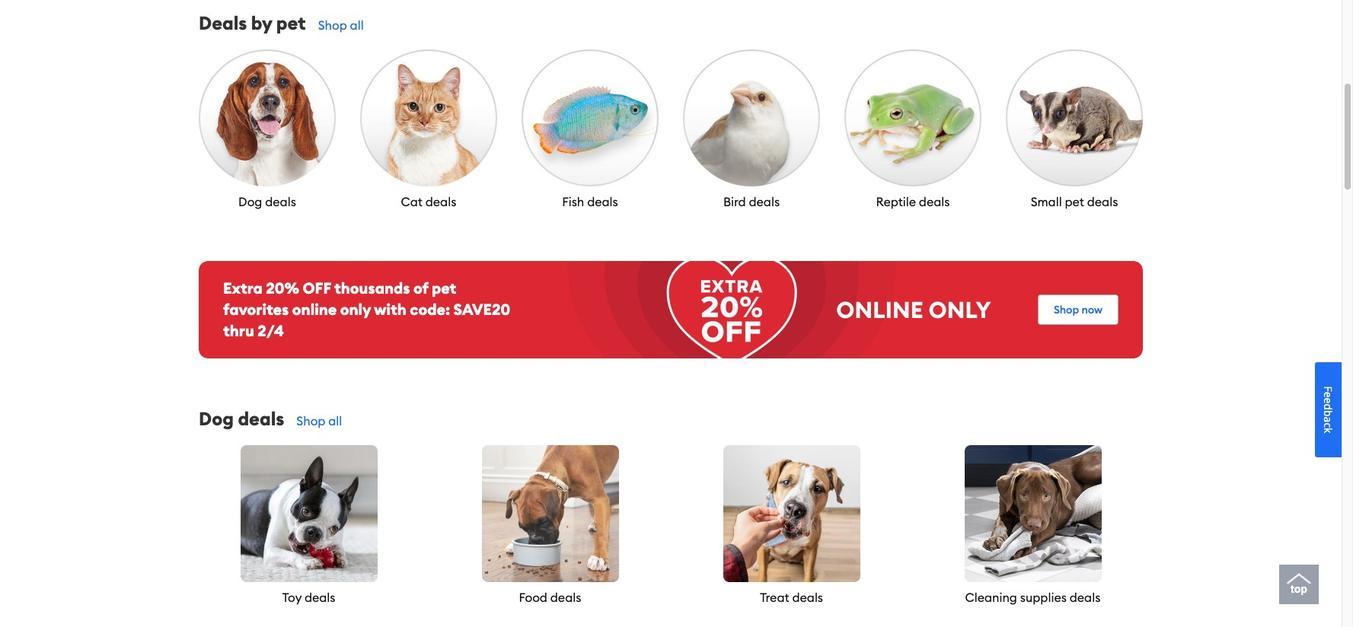 Task type: locate. For each thing, give the bounding box(es) containing it.
shop all
[[318, 18, 364, 33], [297, 414, 342, 429]]

deals inside treat deals link
[[793, 590, 824, 606]]

deals inside toy deals link
[[305, 590, 336, 606]]

pet
[[276, 11, 306, 34], [1066, 194, 1085, 210], [432, 279, 457, 298]]

pet right by
[[276, 11, 306, 34]]

1 horizontal spatial all
[[350, 18, 364, 33]]

dog chewing on toy image
[[240, 446, 378, 583]]

of
[[414, 279, 429, 298]]

favorites
[[223, 300, 289, 319]]

treat deals link
[[723, 446, 861, 607]]

2/4
[[258, 322, 284, 341]]

deals for bird deals 'link'
[[749, 194, 780, 210]]

1 vertical spatial shop all link
[[297, 414, 342, 429]]

only
[[340, 300, 371, 319]]

f e e d b a c k
[[1322, 387, 1336, 434]]

k
[[1322, 428, 1336, 434]]

extra 20% off callout and online only message image
[[199, 261, 1144, 359]]

1 vertical spatial shop
[[1054, 303, 1080, 317]]

2 vertical spatial shop
[[297, 414, 326, 429]]

e
[[1322, 392, 1336, 398], [1322, 398, 1336, 404]]

0 vertical spatial shop
[[318, 18, 347, 33]]

dog being fed treat image
[[723, 446, 861, 583]]

bird deals link
[[683, 50, 821, 211]]

cat image image
[[360, 50, 498, 187]]

deals by pet
[[199, 11, 306, 34]]

reptile deals link
[[845, 50, 982, 211]]

0 horizontal spatial dog
[[199, 408, 234, 430]]

deals inside food deals link
[[551, 590, 582, 606]]

0 vertical spatial dog deals
[[239, 194, 296, 210]]

e up d
[[1322, 392, 1336, 398]]

shop
[[318, 18, 347, 33], [1054, 303, 1080, 317], [297, 414, 326, 429]]

dog deals link
[[199, 50, 336, 211]]

bird
[[724, 194, 746, 210]]

toy deals link
[[240, 446, 378, 607]]

off
[[303, 279, 331, 298]]

deals for the 'fish deals' link
[[588, 194, 619, 210]]

pet inside extra 20% off thousands of pet favorites online only with code: save20 thru 2/4
[[432, 279, 457, 298]]

cleaning
[[966, 590, 1018, 606]]

deals
[[265, 194, 296, 210], [426, 194, 457, 210], [588, 194, 619, 210], [749, 194, 780, 210], [920, 194, 951, 210], [1088, 194, 1119, 210], [238, 408, 284, 430], [305, 590, 336, 606], [551, 590, 582, 606], [793, 590, 824, 606], [1070, 590, 1101, 606]]

shop all link for dog deals
[[297, 414, 342, 429]]

1 horizontal spatial pet
[[432, 279, 457, 298]]

deals inside bird deals 'link'
[[749, 194, 780, 210]]

0 vertical spatial shop all link
[[318, 18, 364, 33]]

supplies
[[1021, 590, 1067, 606]]

sugar glider image image
[[1007, 50, 1144, 187]]

food
[[519, 590, 548, 606]]

fish deals link
[[522, 50, 659, 211]]

1 vertical spatial pet
[[1066, 194, 1085, 210]]

deals for food deals link
[[551, 590, 582, 606]]

deals inside the 'fish deals' link
[[588, 194, 619, 210]]

all for deals by pet
[[350, 18, 364, 33]]

1 e from the top
[[1322, 392, 1336, 398]]

shop all for dog deals
[[297, 414, 342, 429]]

1 vertical spatial shop all
[[297, 414, 342, 429]]

cleaning supplies deals link
[[965, 446, 1102, 607]]

deals inside dog deals link
[[265, 194, 296, 210]]

extra
[[223, 279, 263, 298]]

now
[[1082, 303, 1103, 317]]

deals inside small pet deals link
[[1088, 194, 1119, 210]]

dog
[[239, 194, 262, 210], [199, 408, 234, 430]]

b
[[1322, 411, 1336, 417]]

1 horizontal spatial dog
[[239, 194, 262, 210]]

0 vertical spatial all
[[350, 18, 364, 33]]

reptile deals
[[877, 194, 951, 210]]

pet right of
[[432, 279, 457, 298]]

thru
[[223, 322, 254, 341]]

deals inside cleaning supplies deals link
[[1070, 590, 1101, 606]]

dog deals
[[239, 194, 296, 210], [199, 408, 284, 430]]

f
[[1322, 387, 1336, 392]]

online
[[292, 300, 337, 319]]

extra 20% off thousands of pet favorites online only with code: save20 thru 2/4
[[223, 279, 511, 341]]

cat deals
[[401, 194, 457, 210]]

deals inside "reptile deals" link
[[920, 194, 951, 210]]

deals inside cat deals link
[[426, 194, 457, 210]]

save20
[[454, 300, 511, 319]]

shop all link
[[318, 18, 364, 33], [297, 414, 342, 429]]

1 vertical spatial dog deals
[[199, 408, 284, 430]]

1 vertical spatial dog
[[199, 408, 234, 430]]

0 vertical spatial shop all
[[318, 18, 364, 33]]

a
[[1322, 417, 1336, 423]]

0 horizontal spatial all
[[329, 414, 342, 429]]

e down f
[[1322, 398, 1336, 404]]

pet right small
[[1066, 194, 1085, 210]]

treat
[[760, 590, 790, 606]]

f e e d b a c k button
[[1316, 363, 1343, 458]]

deals for cat deals link
[[426, 194, 457, 210]]

fish deals
[[562, 194, 619, 210]]

0 vertical spatial pet
[[276, 11, 306, 34]]

2 vertical spatial pet
[[432, 279, 457, 298]]

all
[[350, 18, 364, 33], [329, 414, 342, 429]]

dog chewing blanket image
[[965, 446, 1102, 583]]

fish
[[562, 194, 585, 210]]

1 vertical spatial all
[[329, 414, 342, 429]]

thousands
[[335, 279, 410, 298]]



Task type: vqa. For each thing, say whether or not it's contained in the screenshot.
Later.
no



Task type: describe. For each thing, give the bounding box(es) containing it.
shop all link for deals by pet
[[318, 18, 364, 33]]

d
[[1322, 404, 1336, 411]]

cleaning supplies deals
[[966, 590, 1101, 606]]

2 e from the top
[[1322, 398, 1336, 404]]

food deals link
[[482, 446, 619, 607]]

shop now button
[[1038, 295, 1119, 325]]

cat deals link
[[360, 50, 498, 211]]

reptile image image
[[845, 50, 982, 187]]

reptile
[[877, 194, 917, 210]]

0 horizontal spatial pet
[[276, 11, 306, 34]]

with
[[374, 300, 407, 319]]

dog eating from bowl image
[[482, 446, 619, 583]]

deals for "reptile deals" link
[[920, 194, 951, 210]]

shop for dog deals
[[297, 414, 326, 429]]

all for dog deals
[[329, 414, 342, 429]]

dog image image
[[199, 50, 336, 187]]

deals for dog deals link
[[265, 194, 296, 210]]

top
[[1292, 584, 1308, 596]]

back to top image
[[1288, 568, 1312, 592]]

bird deals
[[724, 194, 780, 210]]

fish image image
[[522, 50, 659, 187]]

by
[[251, 11, 272, 34]]

deals for toy deals link
[[305, 590, 336, 606]]

deals
[[199, 11, 247, 34]]

2 horizontal spatial pet
[[1066, 194, 1085, 210]]

shop all for deals by pet
[[318, 18, 364, 33]]

treat deals
[[760, 590, 824, 606]]

20%
[[266, 279, 299, 298]]

shop now
[[1054, 303, 1103, 317]]

cat
[[401, 194, 423, 210]]

toy
[[282, 590, 302, 606]]

c
[[1322, 423, 1336, 428]]

food deals
[[519, 590, 582, 606]]

small pet deals
[[1031, 194, 1119, 210]]

small
[[1031, 194, 1063, 210]]

bird image image
[[683, 50, 821, 187]]

deals for treat deals link
[[793, 590, 824, 606]]

shop inside button
[[1054, 303, 1080, 317]]

0 vertical spatial dog
[[239, 194, 262, 210]]

shop for deals by pet
[[318, 18, 347, 33]]

small pet deals link
[[1007, 50, 1144, 211]]

toy deals
[[282, 590, 336, 606]]

code:
[[410, 300, 450, 319]]



